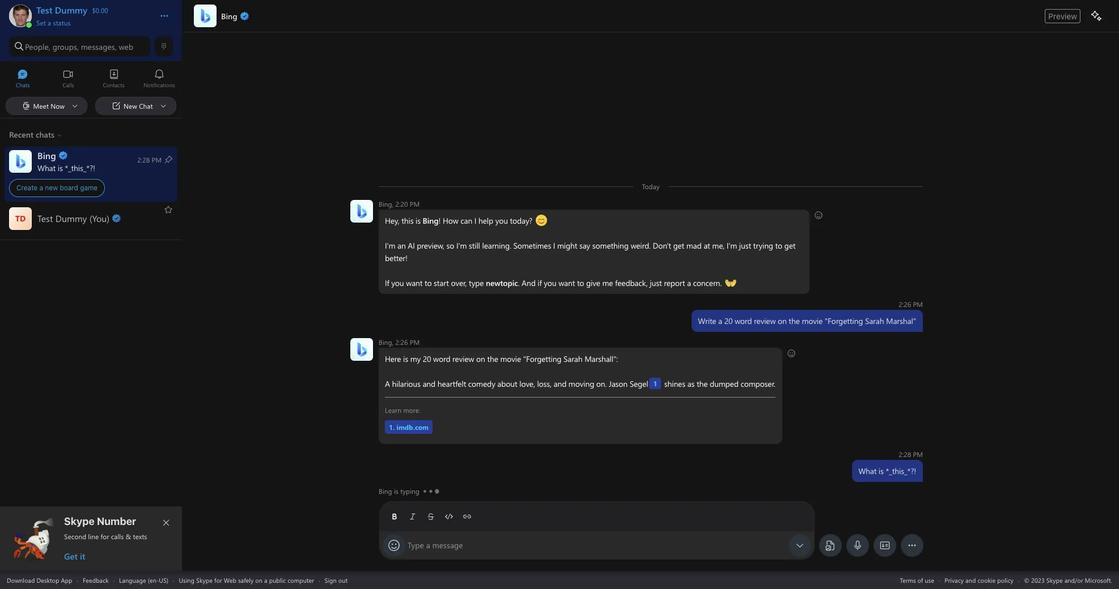 Task type: vqa. For each thing, say whether or not it's contained in the screenshot.
Write a rhyming poem
no



Task type: locate. For each thing, give the bounding box(es) containing it.
message
[[432, 540, 463, 551]]

2 vertical spatial the
[[697, 379, 708, 389]]

movie inside here is my 20 word review on the movie "forgetting sarah marshall": a hilarious and heartfelt comedy about love, loss, and moving on.
[[500, 354, 521, 365]]

1 horizontal spatial and
[[554, 379, 566, 389]]

pm up marshal"
[[913, 300, 923, 309]]

0 horizontal spatial on
[[255, 576, 263, 585]]

2:26 pm
[[899, 300, 923, 309]]

0 horizontal spatial get
[[673, 240, 684, 251]]

sarah
[[865, 316, 884, 327], [564, 354, 583, 365]]

1 horizontal spatial sarah
[[865, 316, 884, 327]]

2 vertical spatial on
[[255, 576, 263, 585]]

what is *_this_*?! down 2:28
[[858, 466, 916, 477]]

0 horizontal spatial movie
[[500, 354, 521, 365]]

1 vertical spatial what
[[858, 466, 877, 477]]

1 bing, from the top
[[379, 200, 394, 209]]

0 vertical spatial 20
[[724, 316, 733, 327]]

and right loss,
[[554, 379, 566, 389]]

jason segel
[[609, 379, 648, 389]]

just inside "i'm an ai preview, so i'm still learning. sometimes i might say something weird. don't get mad at me, i'm just trying to get better! if you want to start over, type"
[[739, 240, 751, 251]]

2 horizontal spatial on
[[778, 316, 787, 327]]

app
[[61, 576, 72, 585]]

0 horizontal spatial what is *_this_*?!
[[37, 162, 95, 173]]

marshal"
[[886, 316, 916, 327]]

pm right 2:20 in the top of the page
[[410, 200, 420, 209]]

1 get from the left
[[673, 240, 684, 251]]

0 vertical spatial the
[[789, 316, 800, 327]]

at
[[704, 240, 710, 251]]

0 horizontal spatial 2:26
[[395, 338, 408, 347]]

using skype for web safely on a public computer link
[[179, 576, 314, 585]]

0 horizontal spatial sarah
[[564, 354, 583, 365]]

i left might
[[553, 240, 555, 251]]

1 vertical spatial just
[[650, 278, 662, 289]]

public
[[269, 576, 286, 585]]

bing, up the here
[[379, 338, 394, 347]]

skype right using
[[196, 576, 213, 585]]

0 horizontal spatial the
[[487, 354, 498, 365]]

us)
[[159, 576, 168, 585]]

bing, for bing, 2:20 pm
[[379, 200, 394, 209]]

a left new
[[39, 184, 43, 192]]

1 vertical spatial i
[[553, 240, 555, 251]]

0 vertical spatial for
[[101, 532, 109, 541]]

i right can
[[474, 215, 476, 226]]

1 horizontal spatial want
[[559, 278, 575, 289]]

0 horizontal spatial just
[[650, 278, 662, 289]]

pm right 2:28
[[913, 450, 923, 459]]

word
[[735, 316, 752, 327], [433, 354, 450, 365]]

you inside "i'm an ai preview, so i'm still learning. sometimes i might say something weird. don't get mad at me, i'm just trying to get better! if you want to start over, type"
[[391, 278, 404, 289]]

0 vertical spatial on
[[778, 316, 787, 327]]

number
[[97, 516, 136, 528]]

just
[[739, 240, 751, 251], [650, 278, 662, 289]]

type
[[408, 540, 424, 551]]

want left give
[[559, 278, 575, 289]]

1 vertical spatial word
[[433, 354, 450, 365]]

me
[[602, 278, 613, 289]]

1 horizontal spatial skype
[[196, 576, 213, 585]]

write a 20 word review on the movie "forgetting sarah marshal"
[[698, 316, 916, 327]]

tab list
[[0, 64, 182, 95]]

1 vertical spatial movie
[[500, 354, 521, 365]]

people, groups, messages, web
[[25, 41, 133, 52]]

i'm right me,
[[727, 240, 737, 251]]

i'm right the so
[[456, 240, 467, 251]]

on for "forgetting
[[778, 316, 787, 327]]

1 horizontal spatial get
[[784, 240, 796, 251]]

and right hilarious
[[423, 379, 435, 389]]

(en-
[[148, 576, 159, 585]]

1 vertical spatial bing,
[[379, 338, 394, 347]]

something
[[592, 240, 629, 251]]

0 vertical spatial "forgetting
[[825, 316, 863, 327]]

report
[[664, 278, 685, 289]]

0 horizontal spatial i'm
[[385, 240, 395, 251]]

this
[[401, 215, 414, 226]]

a right set
[[48, 18, 51, 27]]

what is *_this_*?!
[[37, 162, 95, 173], [858, 466, 916, 477]]

0 vertical spatial i
[[474, 215, 476, 226]]

cookie
[[978, 576, 996, 585]]

word right my
[[433, 354, 450, 365]]

sarah left marshal"
[[865, 316, 884, 327]]

type a message
[[408, 540, 463, 551]]

0 horizontal spatial 20
[[423, 354, 431, 365]]

use
[[925, 576, 934, 585]]

1 vertical spatial skype
[[196, 576, 213, 585]]

0 vertical spatial just
[[739, 240, 751, 251]]

pm up my
[[410, 338, 420, 347]]

to right trying
[[775, 240, 782, 251]]

!
[[439, 215, 441, 226]]

2:26 up marshal"
[[899, 300, 911, 309]]

2:20
[[395, 200, 408, 209]]

0 horizontal spatial "forgetting
[[523, 354, 561, 365]]

1 vertical spatial for
[[214, 576, 222, 585]]

sign
[[325, 576, 337, 585]]

feedback link
[[83, 576, 109, 585]]

0 vertical spatial sarah
[[865, 316, 884, 327]]

2 bing, from the top
[[379, 338, 394, 347]]

terms of use
[[900, 576, 934, 585]]

1 horizontal spatial on
[[476, 354, 485, 365]]

help
[[478, 215, 493, 226]]

comedy
[[468, 379, 495, 389]]

0 vertical spatial what
[[37, 162, 56, 173]]

2 horizontal spatial you
[[544, 278, 556, 289]]

bing, 2:20 pm
[[379, 200, 420, 209]]

how
[[443, 215, 458, 226]]

might
[[557, 240, 577, 251]]

1 horizontal spatial review
[[754, 316, 776, 327]]

what is *_this_*?! up the board
[[37, 162, 95, 173]]

1 vertical spatial on
[[476, 354, 485, 365]]

web
[[119, 41, 133, 52]]

for
[[101, 532, 109, 541], [214, 576, 222, 585]]

skype up second
[[64, 516, 95, 528]]

privacy and cookie policy link
[[945, 576, 1014, 585]]

0 vertical spatial skype
[[64, 516, 95, 528]]

0 horizontal spatial review
[[452, 354, 474, 365]]

for left 'web'
[[214, 576, 222, 585]]

as
[[687, 379, 695, 389]]

write
[[698, 316, 716, 327]]

1 vertical spatial *_this_*?!
[[886, 466, 916, 477]]

preview
[[1048, 11, 1077, 21]]

pm
[[410, 200, 420, 209], [913, 300, 923, 309], [410, 338, 420, 347], [913, 450, 923, 459]]

texts
[[133, 532, 147, 541]]

1 horizontal spatial the
[[697, 379, 708, 389]]

1 horizontal spatial you
[[495, 215, 508, 226]]

get right trying
[[784, 240, 796, 251]]

you right help on the left of the page
[[495, 215, 508, 226]]

to left give
[[577, 278, 584, 289]]

i
[[474, 215, 476, 226], [553, 240, 555, 251]]

0 horizontal spatial for
[[101, 532, 109, 541]]

bing, left 2:20 in the top of the page
[[379, 200, 394, 209]]

to
[[775, 240, 782, 251], [425, 278, 432, 289], [577, 278, 584, 289]]

review up heartfelt
[[452, 354, 474, 365]]

1 horizontal spatial what is *_this_*?!
[[858, 466, 916, 477]]

a right type on the left bottom of page
[[426, 540, 430, 551]]

0 horizontal spatial skype
[[64, 516, 95, 528]]

bing,
[[379, 200, 394, 209], [379, 338, 394, 347]]

my
[[410, 354, 421, 365]]

me,
[[712, 240, 725, 251]]

0 horizontal spatial you
[[391, 278, 404, 289]]

1 horizontal spatial just
[[739, 240, 751, 251]]

better!
[[385, 253, 407, 264]]

newtopic . and if you want to give me feedback, just report a concern.
[[486, 278, 724, 289]]

hilarious
[[392, 379, 421, 389]]

want
[[406, 278, 423, 289], [559, 278, 575, 289]]

terms
[[900, 576, 916, 585]]

out
[[338, 576, 348, 585]]

&
[[126, 532, 131, 541]]

i'm left an
[[385, 240, 395, 251]]

1 horizontal spatial word
[[735, 316, 752, 327]]

1 horizontal spatial 2:26
[[899, 300, 911, 309]]

just left trying
[[739, 240, 751, 251]]

2 horizontal spatial i'm
[[727, 240, 737, 251]]

1 vertical spatial 20
[[423, 354, 431, 365]]

a inside button
[[48, 18, 51, 27]]

0 vertical spatial bing,
[[379, 200, 394, 209]]

get
[[64, 551, 78, 562]]

0 horizontal spatial want
[[406, 278, 423, 289]]

dumped
[[710, 379, 739, 389]]

composer.
[[741, 379, 775, 389]]

2:26
[[899, 300, 911, 309], [395, 338, 408, 347]]

you right if
[[391, 278, 404, 289]]

1 horizontal spatial i
[[553, 240, 555, 251]]

just left report
[[650, 278, 662, 289]]

using
[[179, 576, 194, 585]]

sign out link
[[325, 576, 348, 585]]

*_this_*?! down 2:28
[[886, 466, 916, 477]]

preview,
[[417, 240, 444, 251]]

1 want from the left
[[406, 278, 423, 289]]

for inside skype number element
[[101, 532, 109, 541]]

1 vertical spatial sarah
[[564, 354, 583, 365]]

0 horizontal spatial and
[[423, 379, 435, 389]]

shines as the dumped composer.
[[662, 379, 775, 389]]

word right 'write'
[[735, 316, 752, 327]]

for for calls
[[101, 532, 109, 541]]

want left 'start'
[[406, 278, 423, 289]]

for right line
[[101, 532, 109, 541]]

2:26 up the here
[[395, 338, 408, 347]]

to left 'start'
[[425, 278, 432, 289]]

1 vertical spatial review
[[452, 354, 474, 365]]

20 right my
[[423, 354, 431, 365]]

of
[[918, 576, 923, 585]]

a right 'write'
[[718, 316, 722, 327]]

the inside here is my 20 word review on the movie "forgetting sarah marshall": a hilarious and heartfelt comedy about love, loss, and moving on.
[[487, 354, 498, 365]]

0 vertical spatial movie
[[802, 316, 823, 327]]

1 i'm from the left
[[385, 240, 395, 251]]

you right the 'if'
[[544, 278, 556, 289]]

3 i'm from the left
[[727, 240, 737, 251]]

0 vertical spatial 2:26
[[899, 300, 911, 309]]

don't
[[653, 240, 671, 251]]

20 right 'write'
[[724, 316, 733, 327]]

2:28 pm
[[899, 450, 923, 459]]

terms of use link
[[900, 576, 934, 585]]

sarah up moving
[[564, 354, 583, 365]]

get
[[673, 240, 684, 251], [784, 240, 796, 251]]

second
[[64, 532, 86, 541]]

0 horizontal spatial word
[[433, 354, 450, 365]]

1 vertical spatial "forgetting
[[523, 354, 561, 365]]

get left mad
[[673, 240, 684, 251]]

1 horizontal spatial "forgetting
[[825, 316, 863, 327]]

over,
[[451, 278, 467, 289]]

if
[[538, 278, 542, 289]]

"forgetting inside here is my 20 word review on the movie "forgetting sarah marshall": a hilarious and heartfelt comedy about love, loss, and moving on.
[[523, 354, 561, 365]]

0 vertical spatial what is *_this_*?!
[[37, 162, 95, 173]]

skype
[[64, 516, 95, 528], [196, 576, 213, 585]]

1 vertical spatial the
[[487, 354, 498, 365]]

on
[[778, 316, 787, 327], [476, 354, 485, 365], [255, 576, 263, 585]]

1 horizontal spatial for
[[214, 576, 222, 585]]

i'm
[[385, 240, 395, 251], [456, 240, 467, 251], [727, 240, 737, 251]]

2:28
[[899, 450, 911, 459]]

marshall":
[[585, 354, 618, 365]]

and left cookie
[[966, 576, 976, 585]]

an
[[397, 240, 406, 251]]

0 vertical spatial *_this_*?!
[[65, 162, 95, 173]]

what
[[37, 162, 56, 173], [858, 466, 877, 477]]

review down (openhands)
[[754, 316, 776, 327]]

1 horizontal spatial i'm
[[456, 240, 467, 251]]

*_this_*?! up the game
[[65, 162, 95, 173]]

2 get from the left
[[784, 240, 796, 251]]

a left public
[[264, 576, 267, 585]]

is inside here is my 20 word review on the movie "forgetting sarah marshall": a hilarious and heartfelt comedy about love, loss, and moving on.
[[403, 354, 408, 365]]



Task type: describe. For each thing, give the bounding box(es) containing it.
i inside "i'm an ai preview, so i'm still learning. sometimes i might say something weird. don't get mad at me, i'm just trying to get better! if you want to start over, type"
[[553, 240, 555, 251]]

safely
[[238, 576, 254, 585]]

give
[[586, 278, 600, 289]]

it
[[80, 551, 85, 562]]

0 horizontal spatial *_this_*?!
[[65, 162, 95, 173]]

still
[[469, 240, 480, 251]]

(openhands)
[[725, 277, 768, 288]]

a for create a new board game
[[39, 184, 43, 192]]

a for write a 20 word review on the movie "forgetting sarah marshal"
[[718, 316, 722, 327]]

language
[[119, 576, 146, 585]]

2 horizontal spatial the
[[789, 316, 800, 327]]

messages,
[[81, 41, 117, 52]]

can
[[460, 215, 472, 226]]

2 horizontal spatial to
[[775, 240, 782, 251]]

1 vertical spatial what is *_this_*?!
[[858, 466, 916, 477]]

second line for calls & texts
[[64, 532, 147, 541]]

download
[[7, 576, 35, 585]]

heartfelt
[[438, 379, 466, 389]]

get it
[[64, 551, 85, 562]]

privacy and cookie policy
[[945, 576, 1014, 585]]

a for type a message
[[426, 540, 430, 551]]

.
[[518, 278, 520, 289]]

new
[[45, 184, 58, 192]]

type
[[469, 278, 484, 289]]

today?
[[510, 215, 532, 226]]

bing
[[423, 215, 439, 226]]

0 horizontal spatial what
[[37, 162, 56, 173]]

for for web
[[214, 576, 222, 585]]

people,
[[25, 41, 50, 52]]

shines
[[664, 379, 685, 389]]

on for computer
[[255, 576, 263, 585]]

create a new board game
[[16, 184, 98, 192]]

0 vertical spatial word
[[735, 316, 752, 327]]

sarah inside here is my 20 word review on the movie "forgetting sarah marshall": a hilarious and heartfelt comedy about love, loss, and moving on.
[[564, 354, 583, 365]]

desktop
[[36, 576, 59, 585]]

love,
[[519, 379, 535, 389]]

download desktop app
[[7, 576, 72, 585]]

sometimes
[[513, 240, 551, 251]]

a right report
[[687, 278, 691, 289]]

policy
[[997, 576, 1014, 585]]

0 vertical spatial review
[[754, 316, 776, 327]]

bing, 2:26 pm
[[379, 338, 420, 347]]

Type a message text field
[[408, 540, 786, 552]]

newtopic
[[486, 278, 518, 289]]

people, groups, messages, web button
[[9, 36, 150, 57]]

privacy
[[945, 576, 964, 585]]

calls
[[111, 532, 124, 541]]

board
[[60, 184, 78, 192]]

skype number element
[[10, 516, 173, 562]]

a for set a status
[[48, 18, 51, 27]]

status
[[53, 18, 71, 27]]

learning.
[[482, 240, 511, 251]]

using skype for web safely on a public computer
[[179, 576, 314, 585]]

trying
[[753, 240, 773, 251]]

1 vertical spatial 2:26
[[395, 338, 408, 347]]

skype number
[[64, 516, 136, 528]]

1 horizontal spatial movie
[[802, 316, 823, 327]]

so
[[446, 240, 454, 251]]

download desktop app link
[[7, 576, 72, 585]]

feedback
[[83, 576, 109, 585]]

want inside "i'm an ai preview, so i'm still learning. sometimes i might say something weird. don't get mad at me, i'm just trying to get better! if you want to start over, type"
[[406, 278, 423, 289]]

2 i'm from the left
[[456, 240, 467, 251]]

concern.
[[693, 278, 722, 289]]

bing, for bing, 2:26 pm
[[379, 338, 394, 347]]

2 horizontal spatial and
[[966, 576, 976, 585]]

0 horizontal spatial i
[[474, 215, 476, 226]]

say
[[579, 240, 590, 251]]

set a status button
[[36, 16, 149, 27]]

sign out
[[325, 576, 348, 585]]

jason
[[609, 379, 628, 389]]

2 want from the left
[[559, 278, 575, 289]]

hey,
[[385, 215, 399, 226]]

start
[[434, 278, 449, 289]]

i'm an ai preview, so i'm still learning. sometimes i might say something weird. don't get mad at me, i'm just trying to get better! if you want to start over, type
[[385, 240, 798, 289]]

groups,
[[53, 41, 79, 52]]

20 inside here is my 20 word review on the movie "forgetting sarah marshall": a hilarious and heartfelt comedy about love, loss, and moving on.
[[423, 354, 431, 365]]

ai
[[408, 240, 415, 251]]

if
[[385, 278, 389, 289]]

about
[[497, 379, 517, 389]]

set
[[36, 18, 46, 27]]

1 horizontal spatial 20
[[724, 316, 733, 327]]

here is my 20 word review on the movie "forgetting sarah marshall": a hilarious and heartfelt comedy about love, loss, and moving on.
[[385, 354, 618, 389]]

on inside here is my 20 word review on the movie "forgetting sarah marshall": a hilarious and heartfelt comedy about love, loss, and moving on.
[[476, 354, 485, 365]]

word inside here is my 20 word review on the movie "forgetting sarah marshall": a hilarious and heartfelt comedy about love, loss, and moving on.
[[433, 354, 450, 365]]

create
[[16, 184, 37, 192]]

0 horizontal spatial to
[[425, 278, 432, 289]]

1 horizontal spatial *_this_*?!
[[886, 466, 916, 477]]

on.
[[596, 379, 607, 389]]

1 horizontal spatial what
[[858, 466, 877, 477]]

here
[[385, 354, 401, 365]]

language (en-us) link
[[119, 576, 168, 585]]

1 horizontal spatial to
[[577, 278, 584, 289]]

review inside here is my 20 word review on the movie "forgetting sarah marshall": a hilarious and heartfelt comedy about love, loss, and moving on.
[[452, 354, 474, 365]]

moving
[[569, 379, 594, 389]]

segel
[[630, 379, 648, 389]]

feedback,
[[615, 278, 648, 289]]



